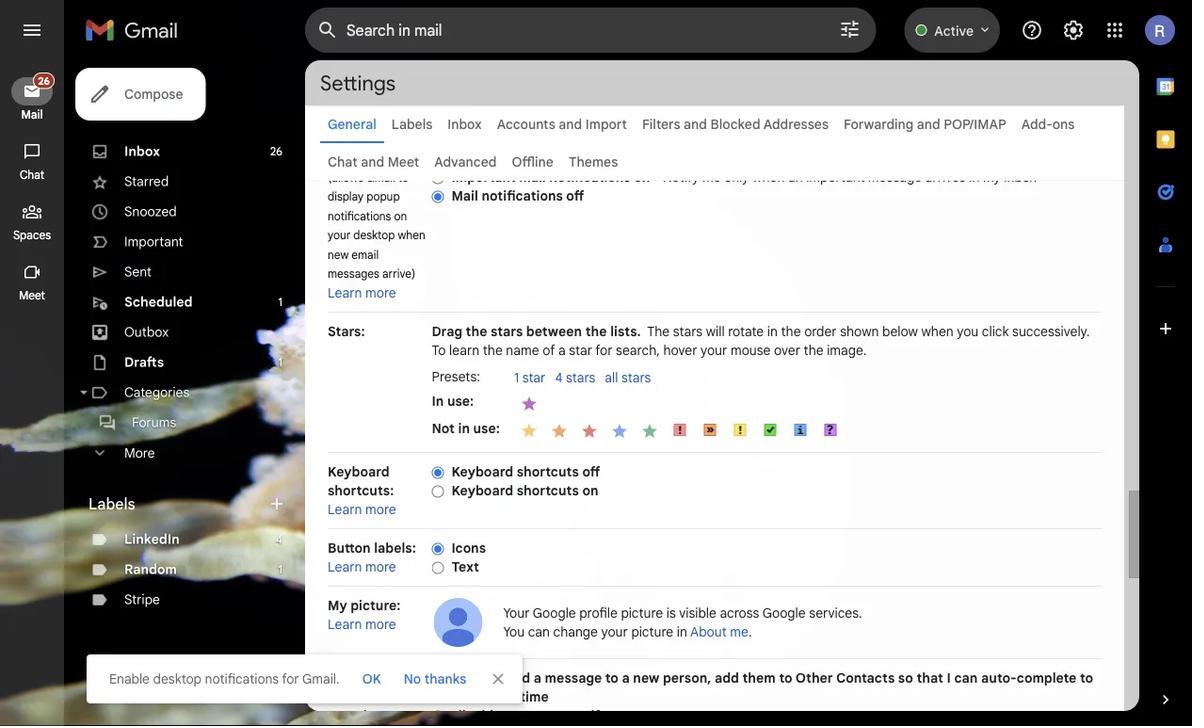 Task type: vqa. For each thing, say whether or not it's contained in the screenshot.
Keyboard's more
yes



Task type: locate. For each thing, give the bounding box(es) containing it.
them down when
[[452, 689, 485, 705]]

0 horizontal spatial labels
[[89, 495, 135, 513]]

learn more link down the messages
[[328, 285, 396, 301]]

when left an
[[753, 169, 785, 185]]

desktop right enable
[[153, 671, 202, 687]]

keyboard
[[328, 463, 390, 480], [452, 463, 514, 480], [452, 482, 514, 499]]

chat up (allows at the left top of page
[[328, 154, 358, 170]]

forwarding and pop/imap link
[[844, 116, 1007, 132]]

when for the stars will rotate in the order shown below when you click successively. to learn the name of a star for search, hover your mouse over the image.
[[922, 323, 954, 340]]

to right complete
[[1080, 670, 1094, 686]]

google up 'change'
[[533, 605, 576, 621]]

0 horizontal spatial can
[[528, 624, 550, 640]]

more inside (allows gmail to display popup notifications on your desktop when new email messages arrive) learn more
[[366, 285, 396, 301]]

0 horizontal spatial star
[[523, 369, 546, 386]]

1 vertical spatial meet
[[19, 289, 45, 303]]

accounts and import link
[[497, 116, 627, 132]]

your inside the stars will rotate in the order shown below when you click successively. to learn the name of a star for search, hover your mouse over the image.
[[701, 342, 728, 358]]

0 horizontal spatial your
[[328, 228, 351, 243]]

notifications left gmail.
[[205, 671, 279, 687]]

mail notifications off
[[452, 187, 584, 204]]

use: right "not"
[[473, 421, 500, 437]]

keyboard for keyboard shortcuts off
[[452, 463, 514, 480]]

0 vertical spatial use:
[[447, 393, 474, 410]]

0 horizontal spatial when
[[398, 228, 426, 243]]

meet up gmail
[[388, 154, 419, 170]]

keyboard for keyboard shortcuts: learn more
[[328, 463, 390, 480]]

1 vertical spatial star
[[523, 369, 546, 386]]

enable
[[109, 671, 150, 687]]

1 horizontal spatial inbox
[[448, 116, 482, 132]]

important mail notifications on - notify me only when an important message arrives in my inbox
[[452, 169, 1037, 185]]

0 vertical spatial on
[[634, 169, 650, 185]]

important for important mail notifications on - notify me only when an important message arrives in my inbox
[[452, 169, 516, 185]]

your google profile picture is visible across google services. you can change your picture in about me .
[[503, 605, 863, 640]]

0 vertical spatial can
[[528, 624, 550, 640]]

can
[[528, 624, 550, 640], [955, 670, 978, 686]]

0 vertical spatial desktop
[[354, 228, 395, 243]]

i right that
[[947, 670, 951, 686]]

stars left all
[[566, 369, 596, 386]]

0 horizontal spatial 26
[[38, 74, 50, 87]]

2 horizontal spatial for
[[596, 342, 613, 358]]

more
[[124, 445, 155, 461]]

learn inside 'my picture: learn more'
[[328, 616, 362, 633]]

1 shortcuts from the top
[[517, 463, 579, 480]]

0 vertical spatial for
[[596, 342, 613, 358]]

advanced link
[[434, 154, 497, 170]]

1 vertical spatial 26
[[270, 145, 283, 159]]

me left 'only'
[[703, 169, 721, 185]]

2 horizontal spatial a
[[622, 670, 630, 686]]

compose
[[124, 86, 183, 102]]

your
[[328, 228, 351, 243], [701, 342, 728, 358], [602, 624, 628, 640]]

1 horizontal spatial mail
[[452, 187, 478, 204]]

0 horizontal spatial chat
[[20, 168, 44, 182]]

notify
[[663, 169, 699, 185]]

stars up the 'name'
[[491, 323, 523, 340]]

no thanks link
[[396, 662, 474, 696]]

learn for keyboard
[[328, 501, 362, 518]]

your down profile
[[602, 624, 628, 640]]

star down the 'name'
[[523, 369, 546, 386]]

and left import
[[559, 116, 582, 132]]

0 horizontal spatial i
[[492, 670, 496, 686]]

inbox up advanced link
[[448, 116, 482, 132]]

more button
[[75, 438, 294, 468]]

i'll add contacts myself
[[452, 707, 600, 724]]

learn down the messages
[[328, 285, 362, 301]]

labels up the linkedin 'link'
[[89, 495, 135, 513]]

the down order
[[804, 342, 824, 358]]

meet inside 'heading'
[[19, 289, 45, 303]]

1 vertical spatial me
[[730, 624, 749, 640]]

message inside when i send a message to a new person, add them to other contacts so that i can auto-complete to them next time
[[545, 670, 602, 686]]

4 down of
[[555, 369, 563, 386]]

Important mail notifications on radio
[[432, 171, 444, 185]]

2 horizontal spatial your
[[701, 342, 728, 358]]

navigation
[[0, 60, 66, 726]]

4 learn more link from the top
[[328, 616, 396, 633]]

more for my
[[366, 616, 396, 633]]

auto- right that
[[982, 670, 1017, 686]]

learn inside keyboard shortcuts: learn more
[[328, 501, 362, 518]]

1 horizontal spatial when
[[753, 169, 785, 185]]

Mail notifications off radio
[[432, 190, 444, 204]]

1 vertical spatial 4
[[276, 533, 283, 547]]

stars up the hover
[[673, 323, 703, 340]]

0 horizontal spatial auto-
[[350, 689, 385, 705]]

1 vertical spatial can
[[955, 670, 978, 686]]

mail down the "26" 'link'
[[21, 108, 43, 122]]

learn down the 'button'
[[328, 559, 362, 575]]

in inside the stars will rotate in the order shown below when you click successively. to learn the name of a star for search, hover your mouse over the image.
[[768, 323, 778, 340]]

1 horizontal spatial desktop
[[354, 228, 395, 243]]

learn
[[449, 342, 480, 358]]

scheduled
[[124, 294, 193, 310]]

Search in mail text field
[[347, 21, 786, 40]]

to down profile
[[605, 670, 619, 686]]

0 horizontal spatial desktop
[[153, 671, 202, 687]]

more inside the button labels: learn more
[[366, 559, 396, 575]]

important
[[452, 169, 516, 185], [124, 234, 183, 250]]

1 vertical spatial important
[[124, 234, 183, 250]]

profile
[[580, 605, 618, 621]]

create
[[328, 670, 371, 686]]

to left other
[[779, 670, 793, 686]]

more down arrive)
[[366, 285, 396, 301]]

4 learn from the top
[[328, 616, 362, 633]]

0 vertical spatial auto-
[[982, 670, 1017, 686]]

-
[[654, 169, 660, 185]]

main menu image
[[21, 19, 43, 41]]

and right filters
[[684, 116, 707, 132]]

1 vertical spatial on
[[394, 209, 407, 223]]

in down visible
[[677, 624, 688, 640]]

learn more link down 'shortcuts:'
[[328, 501, 396, 518]]

chat
[[328, 154, 358, 170], [20, 168, 44, 182]]

0 horizontal spatial 4
[[276, 533, 283, 547]]

the up learn
[[466, 323, 487, 340]]

keyboard inside keyboard shortcuts: learn more
[[328, 463, 390, 480]]

0 horizontal spatial message
[[545, 670, 602, 686]]

chat and meet link
[[328, 154, 419, 170]]

more for keyboard
[[366, 501, 396, 518]]

2 vertical spatial for
[[328, 689, 346, 705]]

0 vertical spatial inbox link
[[448, 116, 482, 132]]

auto- down ok
[[350, 689, 385, 705]]

message left arrives
[[868, 169, 922, 185]]

next
[[488, 689, 517, 705]]

i up next
[[492, 670, 496, 686]]

1 vertical spatial desktop
[[153, 671, 202, 687]]

new
[[328, 248, 349, 262], [633, 670, 660, 686]]

0 vertical spatial star
[[569, 342, 593, 358]]

desktop up email
[[354, 228, 395, 243]]

notifications inside (allows gmail to display popup notifications on your desktop when new email messages arrive) learn more
[[328, 209, 391, 223]]

0 horizontal spatial meet
[[19, 289, 45, 303]]

spaces heading
[[0, 228, 64, 243]]

learn down "my"
[[328, 616, 362, 633]]

1 more from the top
[[366, 285, 396, 301]]

0 vertical spatial new
[[328, 248, 349, 262]]

keyboard up 'shortcuts:'
[[328, 463, 390, 480]]

1 vertical spatial auto-
[[350, 689, 385, 705]]

can right that
[[955, 670, 978, 686]]

labels:
[[374, 540, 416, 556]]

about me link
[[691, 624, 749, 640]]

on left -
[[634, 169, 650, 185]]

learn inside (allows gmail to display popup notifications on your desktop when new email messages arrive) learn more
[[328, 285, 362, 301]]

on down popup
[[394, 209, 407, 223]]

picture down is
[[632, 624, 674, 640]]

mouse
[[731, 342, 771, 358]]

chat for chat
[[20, 168, 44, 182]]

use: right in
[[447, 393, 474, 410]]

0 vertical spatial mail
[[21, 108, 43, 122]]

1 horizontal spatial labels
[[392, 116, 433, 132]]

to inside (allows gmail to display popup notifications on your desktop when new email messages arrive) learn more
[[398, 171, 409, 185]]

mail heading
[[0, 107, 64, 122]]

new left person,
[[633, 670, 660, 686]]

button labels: learn more
[[328, 540, 416, 575]]

1 i from the left
[[492, 670, 496, 686]]

learn more link down the 'button'
[[328, 559, 396, 575]]

labels
[[392, 116, 433, 132], [89, 495, 135, 513]]

a right of
[[559, 342, 566, 358]]

1 vertical spatial contacts
[[497, 707, 554, 724]]

1 vertical spatial them
[[452, 689, 485, 705]]

inbox link up starred
[[124, 143, 160, 160]]

off for mail notifications off
[[566, 187, 584, 204]]

alert containing enable desktop notifications for gmail.
[[30, 43, 1163, 704]]

sent
[[124, 264, 152, 280]]

shortcuts for off
[[517, 463, 579, 480]]

0 horizontal spatial contacts
[[375, 670, 431, 686]]

desktop inside (allows gmail to display popup notifications on your desktop when new email messages arrive) learn more
[[354, 228, 395, 243]]

important down snoozed link
[[124, 234, 183, 250]]

more for button
[[366, 559, 396, 575]]

0 vertical spatial labels
[[392, 116, 433, 132]]

0 vertical spatial 26
[[38, 74, 50, 87]]

more inside 'my picture: learn more'
[[366, 616, 396, 633]]

starred
[[124, 173, 169, 190]]

me
[[703, 169, 721, 185], [730, 624, 749, 640]]

1 vertical spatial off
[[583, 463, 601, 480]]

1 horizontal spatial contacts
[[497, 707, 554, 724]]

google
[[533, 605, 576, 621], [763, 605, 806, 621]]

search,
[[616, 342, 660, 358]]

1 horizontal spatial chat
[[328, 154, 358, 170]]

4 more from the top
[[366, 616, 396, 633]]

2 learn from the top
[[328, 501, 362, 518]]

1 horizontal spatial google
[[763, 605, 806, 621]]

1 horizontal spatial a
[[559, 342, 566, 358]]

add-ons link
[[1022, 116, 1075, 132]]

keyboard shortcuts on
[[452, 482, 599, 499]]

1 horizontal spatial can
[[955, 670, 978, 686]]

2 learn more link from the top
[[328, 501, 396, 518]]

0 horizontal spatial mail
[[21, 108, 43, 122]]

26 link
[[11, 73, 55, 106]]

categories link
[[124, 384, 190, 401]]

add right i'll
[[469, 707, 494, 724]]

accounts
[[497, 116, 556, 132]]

1 vertical spatial inbox link
[[124, 143, 160, 160]]

mail
[[21, 108, 43, 122], [452, 187, 478, 204]]

1 horizontal spatial on
[[583, 482, 599, 499]]

labels up chat and meet
[[392, 116, 433, 132]]

your inside your google profile picture is visible across google services. you can change your picture in about me .
[[602, 624, 628, 640]]

0 horizontal spatial inbox link
[[124, 143, 160, 160]]

keyboard right keyboard shortcuts off option
[[452, 463, 514, 480]]

1 horizontal spatial 4
[[555, 369, 563, 386]]

0 vertical spatial add
[[715, 670, 739, 686]]

1 horizontal spatial important
[[452, 169, 516, 185]]

for left gmail.
[[282, 671, 299, 687]]

new up the messages
[[328, 248, 349, 262]]

notifications down import
[[550, 169, 631, 185]]

1 vertical spatial your
[[701, 342, 728, 358]]

0 vertical spatial your
[[328, 228, 351, 243]]

Text radio
[[432, 561, 444, 575]]

more down 'shortcuts:'
[[366, 501, 396, 518]]

filters
[[642, 116, 681, 132]]

learn more link for my picture: learn more
[[328, 616, 396, 633]]

1 vertical spatial new
[[633, 670, 660, 686]]

1 horizontal spatial new
[[633, 670, 660, 686]]

1 horizontal spatial your
[[602, 624, 628, 640]]

1 horizontal spatial meet
[[388, 154, 419, 170]]

in up over
[[768, 323, 778, 340]]

forwarding and pop/imap
[[844, 116, 1007, 132]]

0 horizontal spatial inbox
[[124, 143, 160, 160]]

labels for labels heading
[[89, 495, 135, 513]]

learn inside the button labels: learn more
[[328, 559, 362, 575]]

chat inside heading
[[20, 168, 44, 182]]

learn more link down the picture: at the bottom of the page
[[328, 616, 396, 633]]

2 vertical spatial your
[[602, 624, 628, 640]]

a left person,
[[622, 670, 630, 686]]

no
[[404, 671, 421, 687]]

forums link
[[132, 415, 176, 431]]

1 horizontal spatial me
[[730, 624, 749, 640]]

4 left the 'button'
[[276, 533, 283, 547]]

mail right mail notifications off option
[[452, 187, 478, 204]]

1 horizontal spatial message
[[868, 169, 922, 185]]

0 horizontal spatial add
[[469, 707, 494, 724]]

notifications down display
[[328, 209, 391, 223]]

2 more from the top
[[366, 501, 396, 518]]

0 vertical spatial inbox
[[448, 116, 482, 132]]

my
[[328, 597, 347, 614]]

all
[[605, 369, 618, 386]]

when up arrive)
[[398, 228, 426, 243]]

off down themes 'link'
[[566, 187, 584, 204]]

on
[[634, 169, 650, 185], [394, 209, 407, 223], [583, 482, 599, 499]]

sent link
[[124, 264, 152, 280]]

1 horizontal spatial add
[[715, 670, 739, 686]]

a up time
[[534, 670, 542, 686]]

add right person,
[[715, 670, 739, 686]]

settings image
[[1063, 19, 1085, 41]]

mail for mail notifications off
[[452, 187, 478, 204]]

off for keyboard shortcuts off
[[583, 463, 601, 480]]

for up all
[[596, 342, 613, 358]]

pop/imap
[[944, 116, 1007, 132]]

me down across
[[730, 624, 749, 640]]

star up 1 star 4 stars all stars
[[569, 342, 593, 358]]

2 shortcuts from the top
[[517, 482, 579, 499]]

inbox link up advanced link
[[448, 116, 482, 132]]

offline
[[512, 154, 554, 170]]

2 vertical spatial on
[[583, 482, 599, 499]]

auto- inside when i send a message to a new person, add them to other contacts so that i can auto-complete to them next time
[[982, 670, 1017, 686]]

order
[[805, 323, 837, 340]]

shortcuts up the keyboard shortcuts on
[[517, 463, 579, 480]]

more inside keyboard shortcuts: learn more
[[366, 501, 396, 518]]

1 vertical spatial add
[[469, 707, 494, 724]]

1 horizontal spatial for
[[328, 689, 346, 705]]

to
[[398, 171, 409, 185], [605, 670, 619, 686], [779, 670, 793, 686], [1080, 670, 1094, 686]]

tab list
[[1140, 60, 1193, 659]]

in inside your google profile picture is visible across google services. you can change your picture in about me .
[[677, 624, 688, 640]]

keyboard right keyboard shortcuts on radio
[[452, 482, 514, 499]]

3 learn more link from the top
[[328, 559, 396, 575]]

notifications
[[550, 169, 631, 185], [482, 187, 563, 204], [328, 209, 391, 223], [205, 671, 279, 687]]

when for (allows gmail to display popup notifications on your desktop when new email messages arrive) learn more
[[398, 228, 426, 243]]

when left you
[[922, 323, 954, 340]]

star
[[569, 342, 593, 358], [523, 369, 546, 386]]

1 learn more link from the top
[[328, 285, 396, 301]]

1 horizontal spatial i
[[947, 670, 951, 686]]

ons
[[1053, 116, 1075, 132]]

important link
[[124, 234, 183, 250]]

shortcuts down 'keyboard shortcuts off'
[[517, 482, 579, 499]]

new inside (allows gmail to display popup notifications on your desktop when new email messages arrive) learn more
[[328, 248, 349, 262]]

the left the lists.
[[586, 323, 607, 340]]

complete:
[[328, 707, 391, 724]]

4
[[555, 369, 563, 386], [276, 533, 283, 547]]

rotate
[[728, 323, 764, 340]]

1 vertical spatial mail
[[452, 187, 478, 204]]

and left the pop/imap
[[917, 116, 941, 132]]

inbox up starred
[[124, 143, 160, 160]]

1 horizontal spatial inbox link
[[448, 116, 482, 132]]

for inside create contacts for auto- complete:
[[328, 689, 346, 705]]

ok link
[[355, 662, 389, 696]]

2 horizontal spatial when
[[922, 323, 954, 340]]

learn more link for keyboard shortcuts: learn more
[[328, 501, 396, 518]]

inbox
[[1005, 169, 1037, 185]]

1 horizontal spatial auto-
[[982, 670, 1017, 686]]

them down .
[[743, 670, 776, 686]]

use:
[[447, 393, 474, 410], [473, 421, 500, 437]]

shortcuts:
[[328, 482, 394, 499]]

outbox
[[124, 324, 169, 341]]

more down the picture: at the bottom of the page
[[366, 616, 396, 633]]

0 horizontal spatial me
[[703, 169, 721, 185]]

inbox for the top inbox link
[[448, 116, 482, 132]]

click
[[982, 323, 1009, 340]]

alert
[[30, 43, 1163, 704]]

message up myself on the bottom of page
[[545, 670, 602, 686]]

Search in mail search field
[[305, 8, 876, 53]]

learn down 'shortcuts:'
[[328, 501, 362, 518]]

about
[[691, 624, 727, 640]]

1 learn from the top
[[328, 285, 362, 301]]

1 vertical spatial for
[[282, 671, 299, 687]]

your down display
[[328, 228, 351, 243]]

to right gmail
[[398, 171, 409, 185]]

1 vertical spatial when
[[398, 228, 426, 243]]

your
[[503, 605, 530, 621]]

0 vertical spatial contacts
[[375, 670, 431, 686]]

1 vertical spatial labels
[[89, 495, 135, 513]]

mail inside heading
[[21, 108, 43, 122]]

outbox link
[[124, 324, 169, 341]]

the
[[466, 323, 487, 340], [586, 323, 607, 340], [781, 323, 801, 340], [483, 342, 503, 358], [804, 342, 824, 358]]

meet down spaces heading
[[19, 289, 45, 303]]

and for filters
[[684, 116, 707, 132]]

3 learn from the top
[[328, 559, 362, 575]]

picture left is
[[621, 605, 663, 621]]

google right across
[[763, 605, 806, 621]]

labels heading
[[89, 495, 268, 513]]

1 vertical spatial shortcuts
[[517, 482, 579, 499]]

3 more from the top
[[366, 559, 396, 575]]

display
[[328, 190, 364, 204]]

when inside (allows gmail to display popup notifications on your desktop when new email messages arrive) learn more
[[398, 228, 426, 243]]

can inside your google profile picture is visible across google services. you can change your picture in about me .
[[528, 624, 550, 640]]

snoozed
[[124, 203, 177, 220]]

off up the keyboard shortcuts on
[[583, 463, 601, 480]]

1 for random
[[278, 563, 283, 577]]

0 vertical spatial 4
[[555, 369, 563, 386]]

1 for drafts
[[278, 356, 283, 370]]

1 vertical spatial inbox
[[124, 143, 160, 160]]

chat for chat and meet
[[328, 154, 358, 170]]

important up mail notifications off
[[452, 169, 516, 185]]

add
[[715, 670, 739, 686], [469, 707, 494, 724]]

picture image
[[432, 596, 485, 649]]

0 vertical spatial me
[[703, 169, 721, 185]]

for down create
[[328, 689, 346, 705]]

0 horizontal spatial google
[[533, 605, 576, 621]]

can right you
[[528, 624, 550, 640]]

0 vertical spatial important
[[452, 169, 516, 185]]

in use:
[[432, 393, 474, 410]]

chat up spaces heading
[[20, 168, 44, 182]]

on down 'keyboard shortcuts off'
[[583, 482, 599, 499]]

0 horizontal spatial for
[[282, 671, 299, 687]]

and up gmail
[[361, 154, 385, 170]]

your down will
[[701, 342, 728, 358]]

stars inside the stars will rotate in the order shown below when you click successively. to learn the name of a star for search, hover your mouse over the image.
[[673, 323, 703, 340]]

hover
[[664, 342, 698, 358]]

26 inside 'link'
[[38, 74, 50, 87]]

the right learn
[[483, 342, 503, 358]]

1 horizontal spatial star
[[569, 342, 593, 358]]

0 vertical spatial shortcuts
[[517, 463, 579, 480]]

keyboard shortcuts off
[[452, 463, 601, 480]]

when inside the stars will rotate in the order shown below when you click successively. to learn the name of a star for search, hover your mouse over the image.
[[922, 323, 954, 340]]

not in use:
[[432, 421, 500, 437]]

stripe link
[[124, 592, 160, 608]]



Task type: describe. For each thing, give the bounding box(es) containing it.
shortcuts for on
[[517, 482, 579, 499]]

inbox for bottom inbox link
[[124, 143, 160, 160]]

the up over
[[781, 323, 801, 340]]

Keyboard shortcuts on radio
[[432, 485, 444, 499]]

import
[[586, 116, 627, 132]]

text
[[452, 559, 479, 575]]

I'll add contacts myself radio
[[432, 710, 444, 724]]

starred link
[[124, 173, 169, 190]]

enable desktop notifications for gmail.
[[109, 671, 340, 687]]

popup
[[367, 190, 400, 204]]

stars:
[[328, 323, 365, 340]]

gmail.
[[302, 671, 340, 687]]

drag
[[432, 323, 463, 340]]

2 google from the left
[[763, 605, 806, 621]]

learn more link for (allows gmail to display popup notifications on your desktop when new email messages arrive) learn more
[[328, 285, 396, 301]]

your inside (allows gmail to display popup notifications on your desktop when new email messages arrive) learn more
[[328, 228, 351, 243]]

star inside the stars will rotate in the order shown below when you click successively. to learn the name of a star for search, hover your mouse over the image.
[[569, 342, 593, 358]]

stars right all
[[622, 369, 651, 386]]

my
[[983, 169, 1001, 185]]

general
[[328, 116, 377, 132]]

themes link
[[569, 154, 618, 170]]

navigation containing mail
[[0, 60, 66, 726]]

for inside the stars will rotate in the order shown below when you click successively. to learn the name of a star for search, hover your mouse over the image.
[[596, 342, 613, 358]]

1 google from the left
[[533, 605, 576, 621]]

2 horizontal spatial on
[[634, 169, 650, 185]]

in
[[432, 393, 444, 410]]

settings
[[320, 70, 396, 96]]

is
[[667, 605, 676, 621]]

my picture: learn more
[[328, 597, 401, 633]]

arrive)
[[382, 267, 416, 281]]

create contacts for auto- complete:
[[328, 670, 431, 724]]

labels link
[[392, 116, 433, 132]]

you
[[503, 624, 525, 640]]

button
[[328, 540, 371, 556]]

random link
[[124, 561, 177, 578]]

name
[[506, 342, 539, 358]]

linkedin link
[[124, 531, 180, 548]]

of
[[543, 342, 555, 358]]

across
[[720, 605, 760, 621]]

Icons radio
[[432, 542, 444, 556]]

desktop inside alert
[[153, 671, 202, 687]]

When I send a message to a new person, add them to Other Contacts so that I can auto-complete to them next time radio
[[432, 672, 444, 686]]

0 vertical spatial message
[[868, 169, 922, 185]]

arrives
[[926, 169, 966, 185]]

drag the stars between the lists.
[[432, 323, 641, 340]]

and for accounts
[[559, 116, 582, 132]]

2 i from the left
[[947, 670, 951, 686]]

successively.
[[1013, 323, 1090, 340]]

0 vertical spatial picture
[[621, 605, 663, 621]]

labels for labels link
[[392, 116, 433, 132]]

spaces
[[13, 228, 51, 243]]

in left my
[[970, 169, 980, 185]]

scheduled link
[[124, 294, 193, 310]]

snoozed link
[[124, 203, 177, 220]]

notifications inside alert
[[205, 671, 279, 687]]

1 vertical spatial picture
[[632, 624, 674, 640]]

forums
[[132, 415, 176, 431]]

contacts
[[837, 670, 895, 686]]

send
[[499, 670, 530, 686]]

drafts link
[[124, 354, 164, 371]]

categories
[[124, 384, 190, 401]]

filters and blocked addresses link
[[642, 116, 829, 132]]

when i send a message to a new person, add them to other contacts so that i can auto-complete to them next time
[[452, 670, 1094, 705]]

blocked
[[711, 116, 761, 132]]

me inside your google profile picture is visible across google services. you can change your picture in about me .
[[730, 624, 749, 640]]

1 horizontal spatial them
[[743, 670, 776, 686]]

add-ons
[[1022, 116, 1075, 132]]

change
[[554, 624, 598, 640]]

stripe
[[124, 592, 160, 608]]

on inside (allows gmail to display popup notifications on your desktop when new email messages arrive) learn more
[[394, 209, 407, 223]]

add inside when i send a message to a new person, add them to other contacts so that i can auto-complete to them next time
[[715, 670, 739, 686]]

chat and meet
[[328, 154, 419, 170]]

0 vertical spatial when
[[753, 169, 785, 185]]

learn for my
[[328, 616, 362, 633]]

learn more link for button labels: learn more
[[328, 559, 396, 575]]

0 horizontal spatial a
[[534, 670, 542, 686]]

1 for scheduled
[[278, 295, 283, 309]]

1 horizontal spatial 26
[[270, 145, 283, 159]]

advanced search options image
[[831, 10, 869, 48]]

below
[[883, 323, 918, 340]]

notifications down 'mail'
[[482, 187, 563, 204]]

shown
[[840, 323, 879, 340]]

auto- inside create contacts for auto- complete:
[[350, 689, 385, 705]]

visible
[[680, 605, 717, 621]]

time
[[520, 689, 549, 705]]

in right "not"
[[458, 421, 470, 437]]

1 vertical spatial use:
[[473, 421, 500, 437]]

and for forwarding
[[917, 116, 941, 132]]

forwarding
[[844, 116, 914, 132]]

thanks
[[425, 671, 467, 687]]

0 vertical spatial meet
[[388, 154, 419, 170]]

important for important
[[124, 234, 183, 250]]

that
[[917, 670, 944, 686]]

mail
[[519, 169, 546, 185]]

Keyboard shortcuts off radio
[[432, 466, 444, 480]]

image.
[[827, 342, 867, 358]]

add-
[[1022, 116, 1053, 132]]

.
[[749, 624, 752, 640]]

myself
[[557, 707, 600, 724]]

only
[[725, 169, 749, 185]]

the
[[647, 323, 670, 340]]

gmail image
[[85, 11, 187, 49]]

for inside alert
[[282, 671, 299, 687]]

a inside the stars will rotate in the order shown below when you click successively. to learn the name of a star for search, hover your mouse over the image.
[[559, 342, 566, 358]]

random
[[124, 561, 177, 578]]

no thanks
[[404, 671, 467, 687]]

filters and blocked addresses
[[642, 116, 829, 132]]

when
[[452, 670, 488, 686]]

learn for button
[[328, 559, 362, 575]]

important
[[807, 169, 865, 185]]

to
[[432, 342, 446, 358]]

can inside when i send a message to a new person, add them to other contacts so that i can auto-complete to them next time
[[955, 670, 978, 686]]

gmail
[[366, 171, 395, 185]]

picture:
[[351, 597, 401, 614]]

complete
[[1017, 670, 1077, 686]]

0 horizontal spatial them
[[452, 689, 485, 705]]

over
[[774, 342, 801, 358]]

search in mail image
[[311, 13, 345, 47]]

1 star 4 stars all stars
[[514, 369, 651, 386]]

chat heading
[[0, 168, 64, 183]]

keyboard shortcuts: learn more
[[328, 463, 396, 518]]

contacts inside create contacts for auto- complete:
[[375, 670, 431, 686]]

drafts
[[124, 354, 164, 371]]

meet heading
[[0, 288, 64, 303]]

mail for mail
[[21, 108, 43, 122]]

new inside when i send a message to a new person, add them to other contacts so that i can auto-complete to them next time
[[633, 670, 660, 686]]

and for chat
[[361, 154, 385, 170]]

support image
[[1021, 19, 1044, 41]]

the stars will rotate in the order shown below when you click successively. to learn the name of a star for search, hover your mouse over the image.
[[432, 323, 1090, 358]]

compose button
[[75, 68, 206, 121]]

keyboard for keyboard shortcuts on
[[452, 482, 514, 499]]

addresses
[[764, 116, 829, 132]]



